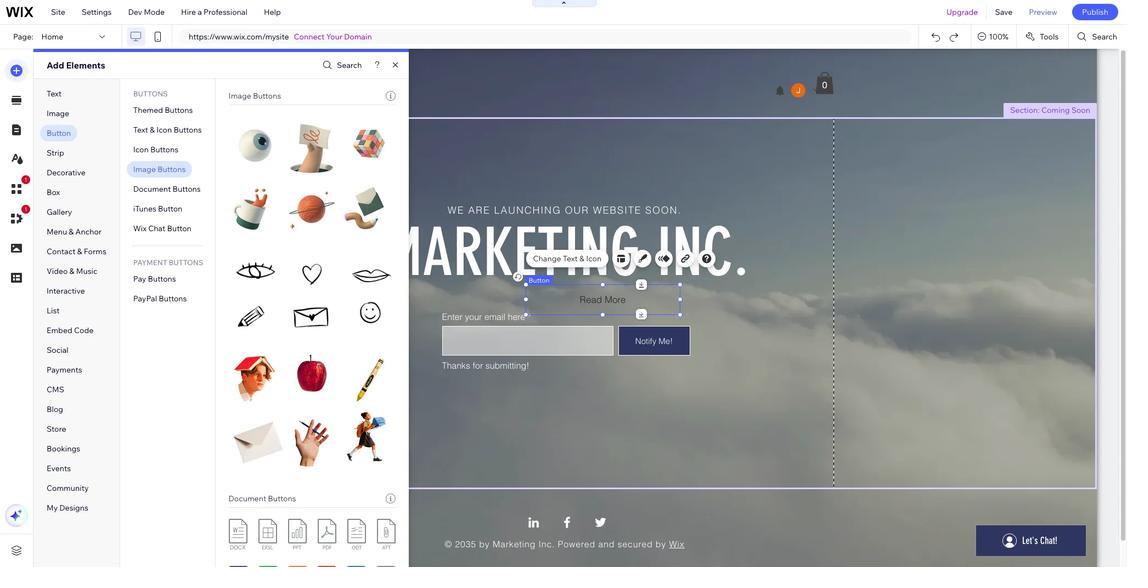 Task type: describe. For each thing, give the bounding box(es) containing it.
change text & icon
[[533, 254, 601, 264]]

paypal buttons
[[133, 294, 187, 304]]

themed
[[133, 105, 163, 115]]

& for icon
[[150, 125, 155, 135]]

save
[[995, 7, 1013, 17]]

preview button
[[1021, 0, 1066, 24]]

2 vertical spatial icon
[[586, 254, 601, 264]]

blog
[[47, 405, 63, 415]]

& for music
[[69, 267, 74, 277]]

1 for first 1 button from the top
[[24, 177, 27, 183]]

community
[[47, 484, 89, 494]]

add elements
[[47, 60, 105, 71]]

coming
[[1041, 105, 1070, 115]]

0 vertical spatial search
[[1092, 32, 1117, 42]]

dev
[[128, 7, 142, 17]]

button down change
[[529, 276, 550, 285]]

text for text & icon buttons
[[133, 125, 148, 135]]

1 vertical spatial image buttons
[[133, 165, 186, 174]]

contact & forms
[[47, 247, 106, 257]]

settings
[[82, 7, 112, 17]]

professional
[[204, 7, 247, 17]]

site
[[51, 7, 65, 17]]

elements
[[66, 60, 105, 71]]

100%
[[989, 32, 1009, 42]]

video & music
[[47, 267, 97, 277]]

section:
[[1010, 105, 1040, 115]]

itunes
[[133, 204, 156, 214]]

section: coming soon
[[1010, 105, 1090, 115]]

tools
[[1040, 32, 1059, 42]]

store
[[47, 425, 66, 435]]

0 vertical spatial image
[[229, 91, 251, 101]]

save button
[[987, 0, 1021, 24]]

wix
[[133, 224, 147, 234]]

list
[[47, 306, 60, 316]]

my designs
[[47, 504, 88, 514]]

bookings
[[47, 444, 80, 454]]

publish
[[1082, 7, 1108, 17]]

2 vertical spatial text
[[563, 254, 578, 264]]

& right change
[[579, 254, 584, 264]]

my
[[47, 504, 58, 514]]

icon buttons
[[133, 145, 178, 155]]

0 vertical spatial search button
[[1069, 25, 1127, 49]]

button up 'wix chat button'
[[158, 204, 182, 214]]

gallery
[[47, 207, 72, 217]]

1 vertical spatial icon
[[133, 145, 149, 155]]

1 horizontal spatial document
[[229, 494, 266, 504]]

hire
[[181, 7, 196, 17]]

https://www.wix.com/mysite connect your domain
[[189, 32, 372, 42]]

social
[[47, 346, 68, 356]]

payment buttons
[[133, 258, 203, 267]]

1 1 button from the top
[[5, 176, 30, 201]]



Task type: locate. For each thing, give the bounding box(es) containing it.
payment
[[133, 258, 167, 267]]

connect
[[294, 32, 325, 42]]

box
[[47, 188, 60, 198]]

embed code
[[47, 326, 93, 336]]

dev mode
[[128, 7, 165, 17]]

& left forms
[[77, 247, 82, 257]]

embed
[[47, 326, 72, 336]]

0 horizontal spatial image
[[47, 109, 69, 119]]

itunes button
[[133, 204, 182, 214]]

2 horizontal spatial icon
[[586, 254, 601, 264]]

search down domain at the top of page
[[337, 60, 362, 70]]

0 horizontal spatial image buttons
[[133, 165, 186, 174]]

soon
[[1071, 105, 1090, 115]]

text down add
[[47, 89, 62, 99]]

tools button
[[1017, 25, 1069, 49]]

image buttons
[[229, 91, 281, 101], [133, 165, 186, 174]]

0 vertical spatial document
[[133, 184, 171, 194]]

button
[[47, 128, 71, 138], [158, 204, 182, 214], [167, 224, 191, 234], [529, 276, 550, 285]]

image
[[229, 91, 251, 101], [47, 109, 69, 119], [133, 165, 156, 174]]

code
[[74, 326, 93, 336]]

cms
[[47, 385, 64, 395]]

1 left "gallery"
[[24, 206, 27, 213]]

hire a professional
[[181, 7, 247, 17]]

2 vertical spatial image
[[133, 165, 156, 174]]

0 vertical spatial 1
[[24, 177, 27, 183]]

document buttons
[[133, 184, 201, 194], [229, 494, 296, 504]]

icon
[[157, 125, 172, 135], [133, 145, 149, 155], [586, 254, 601, 264]]

1 button left box
[[5, 176, 30, 201]]

1 1 from the top
[[24, 177, 27, 183]]

music
[[76, 267, 97, 277]]

1 horizontal spatial icon
[[157, 125, 172, 135]]

pay
[[133, 274, 146, 284]]

0 vertical spatial image buttons
[[229, 91, 281, 101]]

1 horizontal spatial image
[[133, 165, 156, 174]]

2 1 from the top
[[24, 206, 27, 213]]

1 left decorative
[[24, 177, 27, 183]]

interactive
[[47, 286, 85, 296]]

search button
[[1069, 25, 1127, 49], [320, 57, 362, 73]]

1 vertical spatial 1
[[24, 206, 27, 213]]

chat
[[148, 224, 165, 234]]

text down themed
[[133, 125, 148, 135]]

icon right change
[[586, 254, 601, 264]]

search down publish button in the top of the page
[[1092, 32, 1117, 42]]

strip
[[47, 148, 64, 158]]

search button down publish
[[1069, 25, 1127, 49]]

0 vertical spatial 1 button
[[5, 176, 30, 201]]

2 horizontal spatial text
[[563, 254, 578, 264]]

0 vertical spatial document buttons
[[133, 184, 201, 194]]

1 vertical spatial image
[[47, 109, 69, 119]]

home
[[41, 32, 63, 42]]

publish button
[[1072, 4, 1118, 20]]

button up the strip
[[47, 128, 71, 138]]

menu & anchor
[[47, 227, 102, 237]]

icon down themed buttons
[[157, 125, 172, 135]]

button right chat
[[167, 224, 191, 234]]

document
[[133, 184, 171, 194], [229, 494, 266, 504]]

mode
[[144, 7, 165, 17]]

1 vertical spatial search
[[337, 60, 362, 70]]

& for forms
[[77, 247, 82, 257]]

domain
[[344, 32, 372, 42]]

1
[[24, 177, 27, 183], [24, 206, 27, 213]]

wix chat button
[[133, 224, 191, 234]]

a
[[198, 7, 202, 17]]

& right menu
[[69, 227, 74, 237]]

1 vertical spatial search button
[[320, 57, 362, 73]]

search button down your
[[320, 57, 362, 73]]

0 horizontal spatial search
[[337, 60, 362, 70]]

change
[[533, 254, 561, 264]]

1 for 2nd 1 button from the top
[[24, 206, 27, 213]]

0 horizontal spatial text
[[47, 89, 62, 99]]

1 horizontal spatial search button
[[1069, 25, 1127, 49]]

text
[[47, 89, 62, 99], [133, 125, 148, 135], [563, 254, 578, 264]]

1 horizontal spatial text
[[133, 125, 148, 135]]

0 vertical spatial icon
[[157, 125, 172, 135]]

events
[[47, 464, 71, 474]]

search
[[1092, 32, 1117, 42], [337, 60, 362, 70]]

1 vertical spatial document
[[229, 494, 266, 504]]

1 vertical spatial document buttons
[[229, 494, 296, 504]]

100% button
[[971, 25, 1016, 49]]

0 horizontal spatial document
[[133, 184, 171, 194]]

0 horizontal spatial icon
[[133, 145, 149, 155]]

themed buttons
[[133, 105, 193, 115]]

text & icon buttons
[[133, 125, 202, 135]]

1 button left menu
[[5, 205, 30, 230]]

video
[[47, 267, 68, 277]]

2 1 button from the top
[[5, 205, 30, 230]]

add
[[47, 60, 64, 71]]

text right change
[[563, 254, 578, 264]]

payments
[[47, 365, 82, 375]]

0 vertical spatial text
[[47, 89, 62, 99]]

your
[[326, 32, 342, 42]]

decorative
[[47, 168, 86, 178]]

designs
[[59, 504, 88, 514]]

&
[[150, 125, 155, 135], [69, 227, 74, 237], [77, 247, 82, 257], [579, 254, 584, 264], [69, 267, 74, 277]]

& up icon buttons
[[150, 125, 155, 135]]

1 button
[[5, 176, 30, 201], [5, 205, 30, 230]]

menu
[[47, 227, 67, 237]]

buttons
[[133, 89, 168, 98], [253, 91, 281, 101], [165, 105, 193, 115], [174, 125, 202, 135], [150, 145, 178, 155], [158, 165, 186, 174], [173, 184, 201, 194], [169, 258, 203, 267], [148, 274, 176, 284], [159, 294, 187, 304], [268, 494, 296, 504]]

1 vertical spatial 1 button
[[5, 205, 30, 230]]

https://www.wix.com/mysite
[[189, 32, 289, 42]]

0 horizontal spatial search button
[[320, 57, 362, 73]]

paypal
[[133, 294, 157, 304]]

& right video on the left top
[[69, 267, 74, 277]]

help
[[264, 7, 281, 17]]

pay buttons
[[133, 274, 176, 284]]

preview
[[1029, 7, 1057, 17]]

text for text
[[47, 89, 62, 99]]

1 horizontal spatial image buttons
[[229, 91, 281, 101]]

2 horizontal spatial image
[[229, 91, 251, 101]]

anchor
[[75, 227, 102, 237]]

forms
[[84, 247, 106, 257]]

upgrade
[[947, 7, 978, 17]]

1 vertical spatial text
[[133, 125, 148, 135]]

0 horizontal spatial document buttons
[[133, 184, 201, 194]]

& for anchor
[[69, 227, 74, 237]]

icon down text & icon buttons
[[133, 145, 149, 155]]

contact
[[47, 247, 75, 257]]

1 horizontal spatial document buttons
[[229, 494, 296, 504]]

1 horizontal spatial search
[[1092, 32, 1117, 42]]



Task type: vqa. For each thing, say whether or not it's contained in the screenshot.
middle Text
yes



